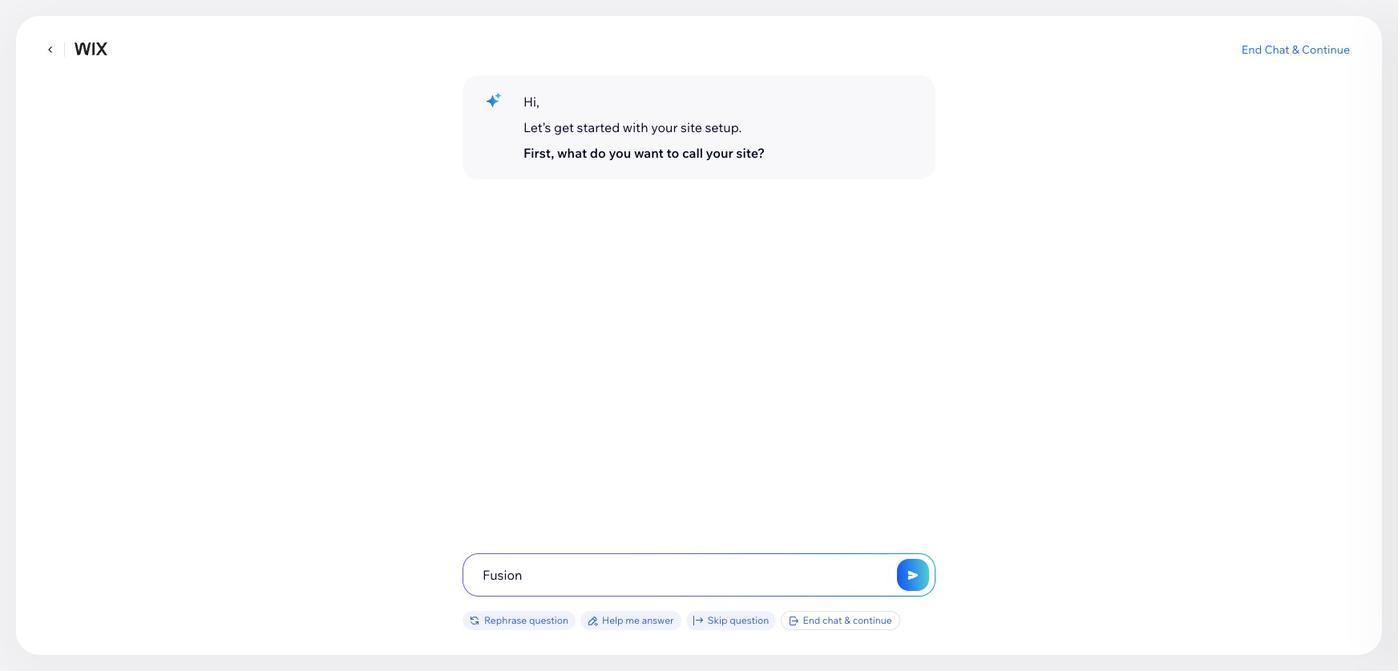 Task type: locate. For each thing, give the bounding box(es) containing it.
skip
[[708, 615, 728, 627]]

0 vertical spatial your
[[651, 119, 678, 136]]

1 horizontal spatial your
[[706, 145, 734, 161]]

want
[[634, 145, 664, 161]]

0 horizontal spatial question
[[529, 615, 569, 627]]

first,
[[524, 145, 554, 161]]

site?
[[736, 145, 765, 161]]

0 horizontal spatial &
[[845, 615, 851, 627]]

0 vertical spatial end
[[1242, 42, 1262, 57]]

let's get started with your site setup.
[[524, 119, 742, 136]]

get
[[554, 119, 574, 136]]

your left site on the top of the page
[[651, 119, 678, 136]]

2 question from the left
[[730, 615, 769, 627]]

rephrase question
[[484, 615, 569, 627]]

1 horizontal spatial question
[[730, 615, 769, 627]]

to
[[667, 145, 679, 161]]

rephrase
[[484, 615, 527, 627]]

1 question from the left
[[529, 615, 569, 627]]

call
[[682, 145, 703, 161]]

0 vertical spatial &
[[1292, 42, 1300, 57]]

your
[[651, 119, 678, 136], [706, 145, 734, 161]]

help
[[602, 615, 624, 627]]

question
[[529, 615, 569, 627], [730, 615, 769, 627]]

1 horizontal spatial &
[[1292, 42, 1300, 57]]

end
[[1242, 42, 1262, 57], [803, 615, 821, 627]]

1 vertical spatial your
[[706, 145, 734, 161]]

continue
[[853, 615, 892, 627]]

chat
[[823, 615, 842, 627]]

Write your answer text field
[[463, 555, 935, 597]]

1 horizontal spatial end
[[1242, 42, 1262, 57]]

end chat & continue
[[1242, 42, 1350, 57]]

with
[[623, 119, 648, 136]]

&
[[1292, 42, 1300, 57], [845, 615, 851, 627]]

started
[[577, 119, 620, 136]]

what
[[557, 145, 587, 161]]

your down 'setup.'
[[706, 145, 734, 161]]

question right rephrase
[[529, 615, 569, 627]]

end chat & continue button
[[1242, 42, 1350, 57]]

1 vertical spatial end
[[803, 615, 821, 627]]

me
[[626, 615, 640, 627]]

answer
[[642, 615, 674, 627]]

0 horizontal spatial end
[[803, 615, 821, 627]]

question right the skip
[[730, 615, 769, 627]]

1 vertical spatial &
[[845, 615, 851, 627]]

do
[[590, 145, 606, 161]]



Task type: describe. For each thing, give the bounding box(es) containing it.
let's
[[524, 119, 551, 136]]

first, what do you want to call your site?
[[524, 145, 765, 161]]

question for skip question
[[730, 615, 769, 627]]

continue
[[1302, 42, 1350, 57]]

question for rephrase question
[[529, 615, 569, 627]]

0 horizontal spatial your
[[651, 119, 678, 136]]

chat
[[1265, 42, 1290, 57]]

& for chat
[[1292, 42, 1300, 57]]

end chat & continue
[[803, 615, 892, 627]]

help me answer
[[602, 615, 674, 627]]

skip question
[[708, 615, 769, 627]]

hi,
[[524, 94, 540, 110]]

site
[[681, 119, 702, 136]]

end for end chat & continue
[[803, 615, 821, 627]]

end for end chat & continue
[[1242, 42, 1262, 57]]

setup.
[[705, 119, 742, 136]]

you
[[609, 145, 631, 161]]

& for chat
[[845, 615, 851, 627]]



Task type: vqa. For each thing, say whether or not it's contained in the screenshot.
management
no



